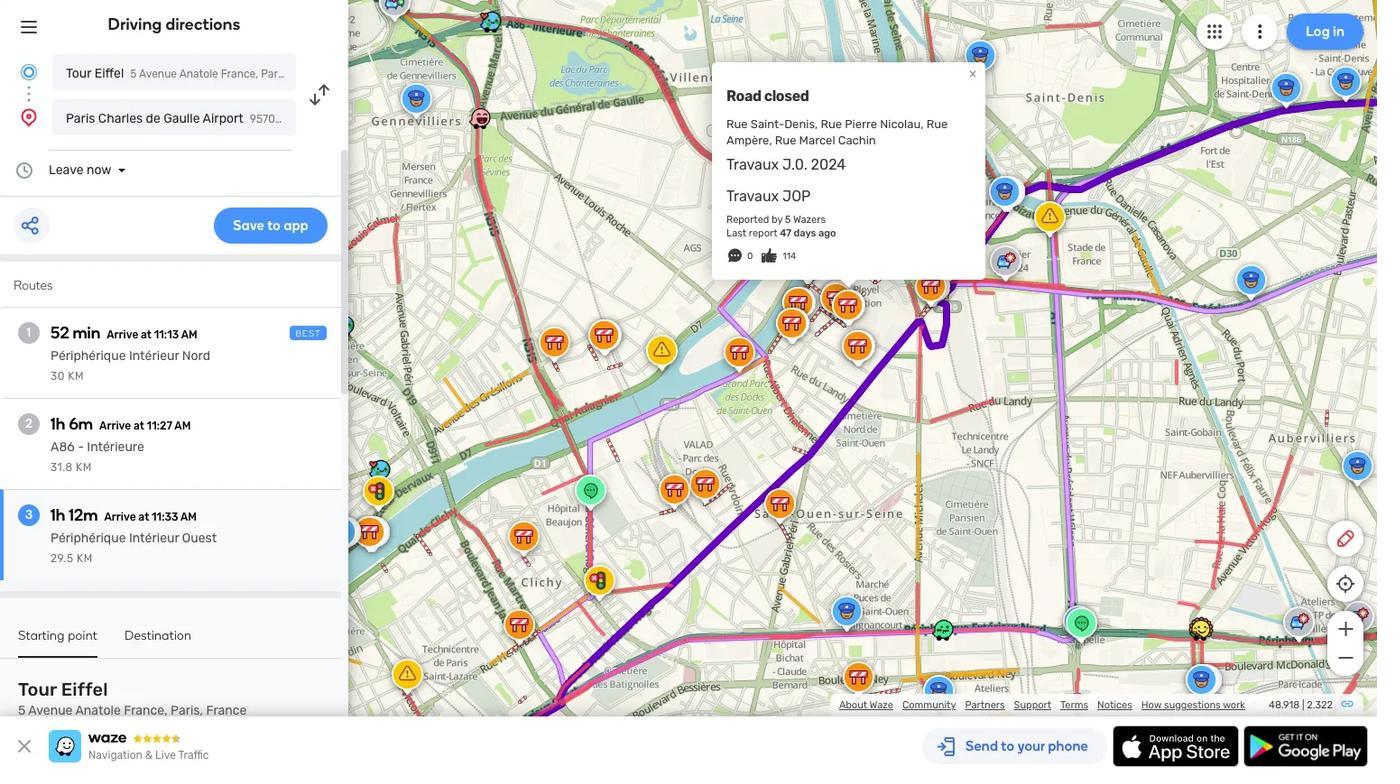 Task type: vqa. For each thing, say whether or not it's contained in the screenshot.
Live
yes



Task type: locate. For each thing, give the bounding box(es) containing it.
at inside 1h 6m arrive at 11:27 am
[[133, 420, 144, 432]]

2 1h from the top
[[51, 505, 65, 525]]

2 travaux from the top
[[726, 188, 779, 205]]

driving directions
[[108, 14, 240, 34]]

0 vertical spatial france
[[291, 68, 326, 80]]

périphérique inside the périphérique intérieur ouest 29.5 km
[[51, 531, 126, 546]]

am right 11:33
[[180, 511, 197, 523]]

1 vertical spatial intérieur
[[129, 531, 179, 546]]

0
[[747, 251, 753, 262]]

1 vertical spatial at
[[133, 420, 144, 432]]

1h left 6m
[[51, 414, 65, 434]]

2 vertical spatial 5
[[18, 703, 26, 718]]

point
[[68, 628, 97, 643]]

at for 6m
[[133, 420, 144, 432]]

now
[[87, 162, 111, 178]]

rue up marcel
[[821, 117, 842, 131]]

47
[[780, 227, 791, 239]]

0 vertical spatial anatole
[[179, 68, 218, 80]]

arrive inside 1h 12m arrive at 11:33 am
[[104, 511, 136, 523]]

arrive up the périphérique intérieur ouest 29.5 km
[[104, 511, 136, 523]]

arrive for 1h 12m
[[104, 511, 136, 523]]

0 horizontal spatial avenue
[[28, 703, 73, 718]]

1 vertical spatial km
[[76, 461, 92, 474]]

km right 30 on the top of page
[[68, 370, 84, 383]]

0 horizontal spatial france
[[206, 703, 247, 718]]

2 vertical spatial at
[[138, 511, 149, 523]]

tour down starting point 'button'
[[18, 679, 57, 700]]

0 vertical spatial intérieur
[[129, 348, 179, 364]]

zoom in image
[[1334, 618, 1357, 640]]

km for 6m
[[76, 461, 92, 474]]

0 horizontal spatial paris,
[[171, 703, 203, 718]]

wazers
[[793, 214, 826, 226]]

a86 - intérieure 31.8 km
[[51, 439, 144, 474]]

location image
[[18, 106, 40, 128]]

0 vertical spatial arrive
[[107, 328, 138, 341]]

france, up airport
[[221, 68, 258, 80]]

1 vertical spatial am
[[174, 420, 191, 432]]

rue saint-denis, rue pierre nicolau, rue ampère, rue marcel cachin
[[726, 117, 948, 147]]

travaux
[[726, 156, 779, 173], [726, 188, 779, 205]]

at left 11:13
[[141, 328, 152, 341]]

0 vertical spatial at
[[141, 328, 152, 341]]

destination button
[[125, 628, 192, 656]]

intérieur down 11:33
[[129, 531, 179, 546]]

km
[[68, 370, 84, 383], [76, 461, 92, 474], [77, 552, 93, 565]]

1 horizontal spatial france,
[[221, 68, 258, 80]]

2 vertical spatial am
[[180, 511, 197, 523]]

destination
[[125, 628, 192, 643]]

intérieur inside the périphérique intérieur ouest 29.5 km
[[129, 531, 179, 546]]

1 vertical spatial périphérique
[[51, 531, 126, 546]]

1 vertical spatial 1h
[[51, 505, 65, 525]]

avenue up paris charles de gaulle airport
[[139, 68, 177, 80]]

1 périphérique from the top
[[51, 348, 126, 364]]

eiffel up charles
[[94, 66, 124, 81]]

48.918 | 2.322
[[1269, 699, 1333, 711]]

0 vertical spatial périphérique
[[51, 348, 126, 364]]

2 vertical spatial km
[[77, 552, 93, 565]]

km down -
[[76, 461, 92, 474]]

intérieur
[[129, 348, 179, 364], [129, 531, 179, 546]]

2 vertical spatial arrive
[[104, 511, 136, 523]]

5
[[130, 68, 137, 80], [785, 214, 791, 226], [18, 703, 26, 718]]

0 horizontal spatial france,
[[124, 703, 168, 718]]

0 vertical spatial paris,
[[261, 68, 289, 80]]

1 horizontal spatial france
[[291, 68, 326, 80]]

support link
[[1014, 699, 1051, 711]]

reported
[[726, 214, 769, 226]]

am up nord
[[181, 328, 197, 341]]

am inside 1h 12m arrive at 11:33 am
[[180, 511, 197, 523]]

0 horizontal spatial tour
[[18, 679, 57, 700]]

gaulle
[[163, 111, 200, 126]]

current location image
[[18, 61, 40, 83]]

30
[[51, 370, 65, 383]]

travaux down ampère,
[[726, 156, 779, 173]]

1h for 1h 12m
[[51, 505, 65, 525]]

ampère,
[[726, 133, 772, 147]]

0 vertical spatial eiffel
[[94, 66, 124, 81]]

km inside a86 - intérieure 31.8 km
[[76, 461, 92, 474]]

5 up charles
[[130, 68, 137, 80]]

0 vertical spatial tour eiffel 5 avenue anatole france, paris, france
[[66, 66, 326, 81]]

rue up ampère,
[[726, 117, 748, 131]]

rue right nicolau,
[[926, 117, 948, 131]]

tour inside tour eiffel 5 avenue anatole france, paris, france
[[18, 679, 57, 700]]

am inside 52 min arrive at 11:13 am
[[181, 328, 197, 341]]

ouest
[[182, 531, 217, 546]]

1h 12m arrive at 11:33 am
[[51, 505, 197, 525]]

périphérique down 12m
[[51, 531, 126, 546]]

2 périphérique from the top
[[51, 531, 126, 546]]

périphérique down "min"
[[51, 348, 126, 364]]

5 right by
[[785, 214, 791, 226]]

arrive up intérieure
[[99, 420, 131, 432]]

1 horizontal spatial anatole
[[179, 68, 218, 80]]

arrive inside 52 min arrive at 11:13 am
[[107, 328, 138, 341]]

arrive
[[107, 328, 138, 341], [99, 420, 131, 432], [104, 511, 136, 523]]

1 1h from the top
[[51, 414, 65, 434]]

zoom out image
[[1334, 647, 1357, 669]]

at
[[141, 328, 152, 341], [133, 420, 144, 432], [138, 511, 149, 523]]

anatole up navigation
[[75, 703, 121, 718]]

at for 12m
[[138, 511, 149, 523]]

at inside 1h 12m arrive at 11:33 am
[[138, 511, 149, 523]]

saint-
[[751, 117, 784, 131]]

road closed
[[726, 87, 809, 104]]

1 intérieur from the top
[[129, 348, 179, 364]]

am inside 1h 6m arrive at 11:27 am
[[174, 420, 191, 432]]

52 min arrive at 11:13 am
[[51, 323, 197, 343]]

5 up x icon
[[18, 703, 26, 718]]

1 horizontal spatial paris,
[[261, 68, 289, 80]]

52
[[51, 323, 69, 343]]

rue down denis,
[[775, 133, 796, 147]]

2
[[25, 416, 32, 431]]

jop
[[782, 188, 811, 205]]

2 horizontal spatial 5
[[785, 214, 791, 226]]

1 vertical spatial france
[[206, 703, 247, 718]]

france,
[[221, 68, 258, 80], [124, 703, 168, 718]]

11:33
[[152, 511, 178, 523]]

am for min
[[181, 328, 197, 341]]

arrive for 1h 6m
[[99, 420, 131, 432]]

1 vertical spatial eiffel
[[61, 679, 108, 700]]

navigation
[[88, 749, 142, 762]]

de
[[146, 111, 160, 126]]

about
[[839, 699, 867, 711]]

29.5
[[51, 552, 74, 565]]

france, up "navigation & live traffic"
[[124, 703, 168, 718]]

|
[[1302, 699, 1304, 711]]

arrive for 52 min
[[107, 328, 138, 341]]

arrive up périphérique intérieur nord 30 km
[[107, 328, 138, 341]]

0 vertical spatial km
[[68, 370, 84, 383]]

1 vertical spatial tour
[[18, 679, 57, 700]]

anatole
[[179, 68, 218, 80], [75, 703, 121, 718]]

am right 11:27
[[174, 420, 191, 432]]

périphérique
[[51, 348, 126, 364], [51, 531, 126, 546]]

j.0.
[[782, 156, 807, 173]]

1 travaux from the top
[[726, 156, 779, 173]]

périphérique inside périphérique intérieur nord 30 km
[[51, 348, 126, 364]]

&
[[145, 749, 153, 762]]

km inside périphérique intérieur nord 30 km
[[68, 370, 84, 383]]

am
[[181, 328, 197, 341], [174, 420, 191, 432], [180, 511, 197, 523]]

intérieur down 11:13
[[129, 348, 179, 364]]

terms link
[[1060, 699, 1088, 711]]

avenue up x icon
[[28, 703, 73, 718]]

0 vertical spatial avenue
[[139, 68, 177, 80]]

1h
[[51, 414, 65, 434], [51, 505, 65, 525]]

leave now
[[49, 162, 111, 178]]

traffic
[[178, 749, 209, 762]]

1 vertical spatial arrive
[[99, 420, 131, 432]]

2 intérieur from the top
[[129, 531, 179, 546]]

km inside the périphérique intérieur ouest 29.5 km
[[77, 552, 93, 565]]

0 vertical spatial am
[[181, 328, 197, 341]]

paris,
[[261, 68, 289, 80], [171, 703, 203, 718]]

1 vertical spatial travaux
[[726, 188, 779, 205]]

starting point button
[[18, 628, 97, 658]]

1 vertical spatial 5
[[785, 214, 791, 226]]

avenue
[[139, 68, 177, 80], [28, 703, 73, 718]]

france
[[291, 68, 326, 80], [206, 703, 247, 718]]

last
[[726, 227, 746, 239]]

intérieur inside périphérique intérieur nord 30 km
[[129, 348, 179, 364]]

at left 11:27
[[133, 420, 144, 432]]

leave
[[49, 162, 83, 178]]

anatole up gaulle on the top left
[[179, 68, 218, 80]]

eiffel down starting point 'button'
[[61, 679, 108, 700]]

travaux up reported
[[726, 188, 779, 205]]

tour
[[66, 66, 91, 81], [18, 679, 57, 700]]

at inside 52 min arrive at 11:13 am
[[141, 328, 152, 341]]

tour up paris
[[66, 66, 91, 81]]

1h left 12m
[[51, 505, 65, 525]]

km for min
[[68, 370, 84, 383]]

0 vertical spatial travaux
[[726, 156, 779, 173]]

tour eiffel 5 avenue anatole france, paris, france
[[66, 66, 326, 81], [18, 679, 247, 718]]

at left 11:33
[[138, 511, 149, 523]]

eiffel
[[94, 66, 124, 81], [61, 679, 108, 700]]

2.322
[[1307, 699, 1333, 711]]

1 horizontal spatial tour
[[66, 66, 91, 81]]

tour eiffel 5 avenue anatole france, paris, france up gaulle on the top left
[[66, 66, 326, 81]]

rue
[[726, 117, 748, 131], [821, 117, 842, 131], [926, 117, 948, 131], [775, 133, 796, 147]]

0 vertical spatial france,
[[221, 68, 258, 80]]

arrive inside 1h 6m arrive at 11:27 am
[[99, 420, 131, 432]]

x image
[[14, 735, 35, 757]]

0 vertical spatial 1h
[[51, 414, 65, 434]]

intérieure
[[87, 439, 144, 455]]

114
[[783, 251, 796, 262]]

×
[[969, 65, 977, 82]]

km right 29.5
[[77, 552, 93, 565]]

how suggestions work link
[[1141, 699, 1245, 711]]

tour eiffel 5 avenue anatole france, paris, france up "navigation & live traffic"
[[18, 679, 247, 718]]

0 horizontal spatial anatole
[[75, 703, 121, 718]]

périphérique intérieur nord 30 km
[[51, 348, 210, 383]]

1 horizontal spatial 5
[[130, 68, 137, 80]]



Task type: describe. For each thing, give the bounding box(es) containing it.
min
[[73, 323, 100, 343]]

navigation & live traffic
[[88, 749, 209, 762]]

périphérique intérieur ouest 29.5 km
[[51, 531, 217, 565]]

1
[[27, 325, 31, 340]]

1 vertical spatial paris,
[[171, 703, 203, 718]]

périphérique for min
[[51, 348, 126, 364]]

closed
[[764, 87, 809, 104]]

km for 12m
[[77, 552, 93, 565]]

pierre
[[845, 117, 877, 131]]

reported by 5 wazers last report 47 days ago
[[726, 214, 836, 239]]

eiffel inside tour eiffel 5 avenue anatole france, paris, france
[[61, 679, 108, 700]]

ago
[[818, 227, 836, 239]]

link image
[[1340, 697, 1354, 711]]

partners link
[[965, 699, 1005, 711]]

3
[[25, 507, 33, 522]]

a86
[[51, 439, 75, 455]]

routes
[[14, 278, 53, 293]]

am for 6m
[[174, 420, 191, 432]]

notices
[[1097, 699, 1132, 711]]

driving
[[108, 14, 162, 34]]

0 vertical spatial tour
[[66, 66, 91, 81]]

about waze link
[[839, 699, 893, 711]]

48.918
[[1269, 699, 1300, 711]]

intérieur for 52 min
[[129, 348, 179, 364]]

intérieur for 1h 12m
[[129, 531, 179, 546]]

starting
[[18, 628, 65, 643]]

11:27
[[147, 420, 172, 432]]

days
[[794, 227, 816, 239]]

pencil image
[[1335, 528, 1356, 550]]

terms
[[1060, 699, 1088, 711]]

-
[[78, 439, 84, 455]]

live
[[155, 749, 176, 762]]

suggestions
[[1164, 699, 1221, 711]]

0 horizontal spatial 5
[[18, 703, 26, 718]]

marcel
[[799, 133, 835, 147]]

partners
[[965, 699, 1005, 711]]

1h for 1h 6m
[[51, 414, 65, 434]]

am for 12m
[[180, 511, 197, 523]]

× link
[[965, 65, 981, 82]]

5 inside reported by 5 wazers last report 47 days ago
[[785, 214, 791, 226]]

how
[[1141, 699, 1162, 711]]

about waze community partners support terms notices how suggestions work
[[839, 699, 1245, 711]]

support
[[1014, 699, 1051, 711]]

charles
[[98, 111, 143, 126]]

paris
[[66, 111, 95, 126]]

1 vertical spatial france,
[[124, 703, 168, 718]]

nord
[[182, 348, 210, 364]]

travaux for travaux jop
[[726, 188, 779, 205]]

road
[[726, 87, 761, 104]]

1 vertical spatial anatole
[[75, 703, 121, 718]]

paris charles de gaulle airport button
[[52, 99, 296, 135]]

travaux for travaux j.0. 2024
[[726, 156, 779, 173]]

1 vertical spatial tour eiffel 5 avenue anatole france, paris, france
[[18, 679, 247, 718]]

starting point
[[18, 628, 97, 643]]

31.8
[[51, 461, 73, 474]]

notices link
[[1097, 699, 1132, 711]]

community link
[[902, 699, 956, 711]]

1h 6m arrive at 11:27 am
[[51, 414, 191, 434]]

community
[[902, 699, 956, 711]]

11:13
[[154, 328, 179, 341]]

travaux j.0. 2024
[[726, 156, 846, 173]]

1 horizontal spatial avenue
[[139, 68, 177, 80]]

best
[[295, 328, 321, 339]]

1 vertical spatial avenue
[[28, 703, 73, 718]]

at for min
[[141, 328, 152, 341]]

directions
[[166, 14, 240, 34]]

by
[[772, 214, 783, 226]]

périphérique for 12m
[[51, 531, 126, 546]]

work
[[1223, 699, 1245, 711]]

0 vertical spatial 5
[[130, 68, 137, 80]]

denis,
[[784, 117, 818, 131]]

report
[[749, 227, 777, 239]]

waze
[[870, 699, 893, 711]]

6m
[[69, 414, 93, 434]]

cachin
[[838, 133, 876, 147]]

paris charles de gaulle airport
[[66, 111, 243, 126]]

airport
[[203, 111, 243, 126]]

nicolau,
[[880, 117, 924, 131]]

2024
[[811, 156, 846, 173]]

12m
[[69, 505, 98, 525]]

travaux jop
[[726, 188, 811, 205]]

clock image
[[14, 160, 35, 181]]



